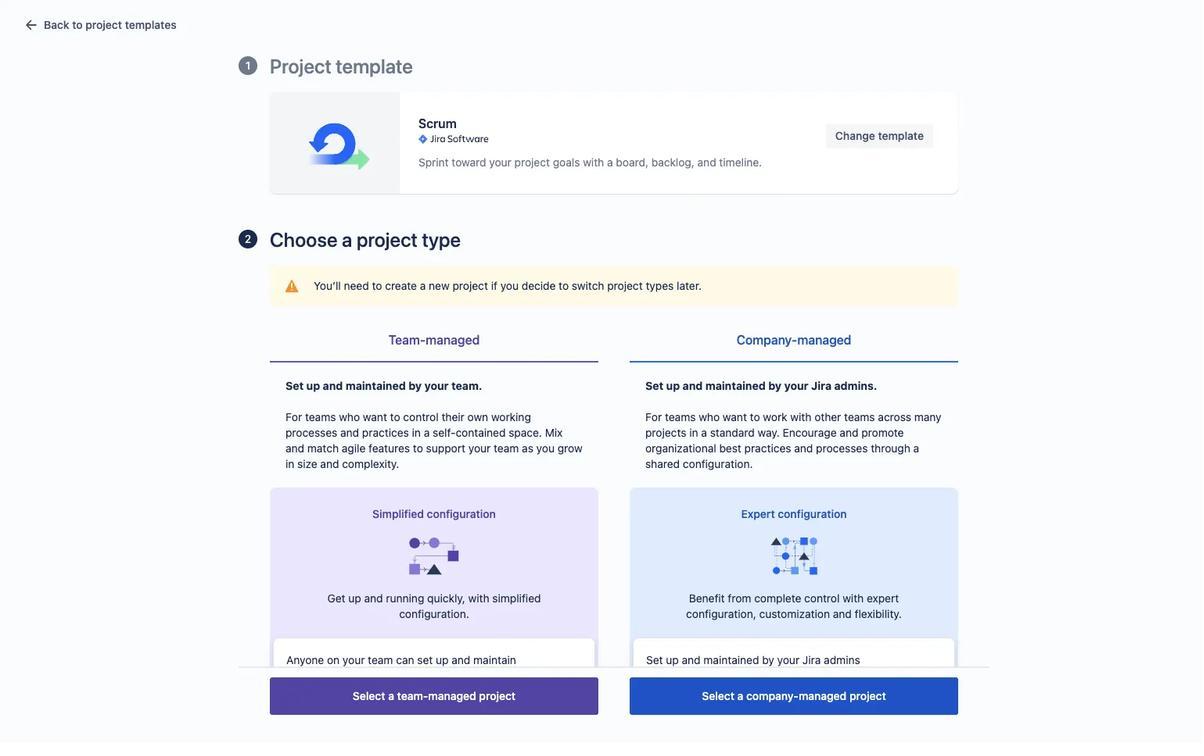 Task type: vqa. For each thing, say whether or not it's contained in the screenshot.
own
yes



Task type: describe. For each thing, give the bounding box(es) containing it.
configuration for company-
[[778, 508, 847, 521]]

a up organizational
[[701, 427, 707, 440]]

and up size
[[286, 442, 304, 455]]

and up agile
[[340, 427, 359, 440]]

1 vertical spatial team
[[368, 654, 393, 667]]

and left promote
[[840, 427, 858, 440]]

backlog,
[[651, 156, 694, 169]]

support
[[426, 442, 465, 455]]

your up the work
[[784, 380, 808, 393]]

want for company-managed
[[723, 411, 747, 424]]

project template
[[270, 54, 413, 77]]

if
[[491, 280, 497, 293]]

projects inside the for teams who want to work with other teams across many projects in a standard way. encourage and promote organizational best practices and processes through a shared configuration.
[[645, 427, 686, 440]]

size
[[297, 458, 317, 471]]

way.
[[758, 427, 780, 440]]

lead button
[[680, 155, 730, 173]]

control inside for teams who want to control their own working processes and practices in a self-contained space. mix and match agile features to support your team as you grow in size and complexity.
[[403, 411, 439, 424]]

your right on
[[343, 654, 365, 667]]

team- for team-managed business
[[458, 190, 490, 203]]

templates image
[[22, 16, 41, 34]]

features
[[369, 442, 410, 455]]

new
[[429, 280, 450, 293]]

do
[[331, 699, 344, 712]]

select a team-managed project button
[[270, 678, 598, 716]]

managed for team-managed business
[[490, 190, 537, 203]]

team-
[[397, 690, 428, 703]]

to left switch
[[559, 280, 569, 293]]

up right set
[[436, 654, 449, 667]]

as
[[522, 442, 533, 455]]

with inside get up and running quickly, with simplified configuration.
[[468, 593, 489, 605]]

working
[[491, 411, 531, 424]]

and inside get up and running quickly, with simplified configuration.
[[364, 593, 383, 605]]

self-
[[433, 427, 456, 440]]

for for company-managed
[[645, 411, 662, 424]]

simplified
[[372, 508, 424, 521]]

change
[[835, 129, 875, 142]]

a inside for teams who want to control their own working processes and practices in a self-contained space. mix and match agile features to support your team as you grow in size and complexity.
[[424, 427, 430, 440]]

gtms
[[321, 190, 352, 203]]

by for company-
[[768, 380, 782, 393]]

agile
[[342, 442, 366, 455]]

expert
[[867, 593, 899, 605]]

back to project templates button
[[13, 13, 186, 38]]

template for project template
[[336, 54, 413, 77]]

admins
[[824, 654, 860, 667]]

set up and maintained by your jira admins.
[[645, 380, 877, 393]]

best
[[719, 442, 741, 455]]

templates
[[125, 18, 176, 31]]

through
[[871, 442, 910, 455]]

managed for team-managed software
[[490, 228, 537, 241]]

in for team-
[[412, 427, 421, 440]]

scrum
[[418, 116, 457, 131]]

configuration for team-
[[427, 508, 496, 521]]

practices inside for teams who want to control their own working processes and practices in a self-contained space. mix and match agile features to support your team as you grow in size and complexity.
[[362, 427, 409, 440]]

team- for team-managed
[[389, 333, 426, 348]]

select a company-managed project button
[[630, 678, 958, 716]]

project left types
[[607, 280, 643, 293]]

with right goals
[[583, 156, 604, 169]]

flexibility.
[[855, 608, 902, 621]]

key button
[[315, 155, 359, 173]]

managed inside select a company-managed project button
[[799, 690, 847, 703]]

quickly,
[[427, 593, 465, 605]]

switch
[[572, 280, 604, 293]]

benefit
[[689, 593, 725, 605]]

company-managed
[[736, 333, 851, 348]]

type
[[458, 158, 483, 171]]

on
[[327, 654, 340, 667]]

set up and maintained by your jira admins
[[646, 654, 860, 667]]

managed for company-managed
[[797, 333, 851, 348]]

type
[[422, 228, 461, 251]]

you inside for teams who want to control their own working processes and practices in a self-contained space. mix and match agile features to support your team as you grow in size and complexity.
[[536, 442, 555, 455]]

your left team. at the left bottom of page
[[424, 380, 449, 393]]

mix
[[545, 427, 563, 440]]

maintained for team-managed
[[346, 380, 406, 393]]

standardized configuration shared across projects
[[646, 699, 901, 712]]

and up standardized
[[682, 654, 701, 667]]

you'll need to create a new project if you decide to switch project types later.
[[314, 280, 702, 293]]

to inside back to project templates button
[[72, 18, 83, 31]]

processes inside for teams who want to control their own working processes and practices in a self-contained space. mix and match agile features to support your team as you grow in size and complexity.
[[286, 427, 337, 440]]

a inside select a company-managed project button
[[737, 690, 743, 703]]

project left goals
[[514, 156, 550, 169]]

select for select a team-managed project
[[353, 690, 385, 703]]

complexity.
[[342, 458, 399, 471]]

settings
[[286, 699, 328, 712]]

board,
[[616, 156, 648, 169]]

teams for team-
[[305, 411, 336, 424]]

and left timeline.
[[697, 156, 716, 169]]

set up and maintained by your team.
[[286, 380, 482, 393]]

products
[[264, 115, 309, 128]]

goals
[[553, 156, 580, 169]]

key
[[321, 158, 340, 171]]

all jira products
[[227, 115, 309, 128]]

team.
[[451, 380, 482, 393]]

1 vertical spatial other
[[404, 699, 431, 712]]

need
[[344, 280, 369, 293]]

business
[[540, 190, 584, 203]]

by for team-
[[409, 380, 422, 393]]

work
[[763, 411, 787, 424]]

who for company-managed
[[699, 411, 720, 424]]

to right need
[[372, 280, 382, 293]]

a right the choose at the left top
[[342, 228, 352, 251]]

customization
[[759, 608, 830, 621]]

a inside select a team-managed project button
[[388, 690, 394, 703]]

simplified configuration
[[372, 508, 496, 521]]

maintained for company-managed
[[705, 380, 766, 393]]

managed inside select a team-managed project button
[[428, 690, 476, 703]]

standard
[[710, 427, 755, 440]]

template for change template
[[878, 129, 924, 142]]

grow
[[558, 442, 582, 455]]

toward
[[452, 156, 486, 169]]

want for team-managed
[[363, 411, 387, 424]]

3 teams from the left
[[844, 411, 875, 424]]

standardized
[[646, 699, 713, 712]]

their
[[442, 411, 464, 424]]

2 horizontal spatial projects
[[860, 699, 901, 712]]

set for team-managed
[[286, 380, 304, 393]]

0 vertical spatial jira
[[242, 115, 261, 128]]

configuration down set up and maintained by your jira admins
[[716, 699, 783, 712]]

match
[[307, 442, 339, 455]]

anyone on your team can set up and maintain
[[286, 654, 516, 667]]

you'll
[[314, 280, 341, 293]]

with inside the for teams who want to work with other teams across many projects in a standard way. encourage and promote organizational best practices and processes through a shared configuration.
[[790, 411, 811, 424]]

can
[[396, 654, 414, 667]]

2
[[245, 233, 251, 246]]

benefit from complete control with expert configuration, customization and flexibility.
[[686, 593, 902, 621]]

for teams who want to work with other teams across many projects in a standard way. encourage and promote organizational best practices and processes through a shared configuration.
[[645, 411, 941, 471]]

change template
[[835, 129, 924, 142]]

for for team-managed
[[286, 411, 302, 424]]

own
[[467, 411, 488, 424]]

complete
[[754, 593, 801, 605]]

1 vertical spatial across
[[823, 699, 857, 712]]

get up and running quickly, with simplified configuration.
[[327, 593, 541, 621]]

timeline.
[[719, 156, 762, 169]]

1 horizontal spatial shared
[[786, 699, 820, 712]]

simplified
[[492, 593, 541, 605]]

and down match
[[320, 458, 339, 471]]

teams for company-
[[665, 411, 696, 424]]

shared inside the for teams who want to work with other teams across many projects in a standard way. encourage and promote organizational best practices and processes through a shared configuration.
[[645, 458, 680, 471]]



Task type: locate. For each thing, give the bounding box(es) containing it.
select a team-managed project
[[353, 690, 516, 703]]

0 horizontal spatial control
[[403, 411, 439, 424]]

2 who from the left
[[699, 411, 720, 424]]

0 horizontal spatial projects
[[433, 699, 475, 712]]

all
[[227, 115, 239, 128]]

team-
[[458, 190, 490, 203], [458, 228, 490, 241], [389, 333, 426, 348]]

kan
[[321, 228, 343, 241]]

company-
[[746, 690, 799, 703]]

other inside the for teams who want to work with other teams across many projects in a standard way. encourage and promote organizational best practices and processes through a shared configuration.
[[814, 411, 841, 424]]

create
[[385, 280, 417, 293]]

processes inside the for teams who want to work with other teams across many projects in a standard way. encourage and promote organizational best practices and processes through a shared configuration.
[[816, 442, 868, 455]]

select
[[353, 690, 385, 703], [702, 690, 734, 703]]

teams up promote
[[844, 411, 875, 424]]

0 vertical spatial across
[[878, 411, 911, 424]]

for inside the for teams who want to work with other teams across many projects in a standard way. encourage and promote organizational best practices and processes through a shared configuration.
[[645, 411, 662, 424]]

maintained down configuration,
[[703, 654, 759, 667]]

maintained up features
[[346, 380, 406, 393]]

up up organizational
[[666, 380, 680, 393]]

0 vertical spatial practices
[[362, 427, 409, 440]]

and
[[697, 156, 716, 169], [323, 380, 343, 393], [683, 380, 703, 393], [340, 427, 359, 440], [840, 427, 858, 440], [286, 442, 304, 455], [794, 442, 813, 455], [320, 458, 339, 471], [364, 593, 383, 605], [833, 608, 852, 621], [452, 654, 470, 667], [682, 654, 701, 667]]

in inside the for teams who want to work with other teams across many projects in a standard way. encourage and promote organizational best practices and processes through a shared configuration.
[[689, 427, 698, 440]]

jira for set up and maintained by your jira admins.
[[811, 380, 832, 393]]

who
[[339, 411, 360, 424], [699, 411, 720, 424]]

team
[[494, 442, 519, 455], [368, 654, 393, 667]]

control inside benefit from complete control with expert configuration, customization and flexibility.
[[804, 593, 840, 605]]

for teams who want to control their own working processes and practices in a self-contained space. mix and match agile features to support your team as you grow in size and complexity.
[[286, 411, 582, 471]]

and up organizational
[[683, 380, 703, 393]]

1 horizontal spatial control
[[804, 593, 840, 605]]

project
[[270, 54, 331, 77]]

select down set up and maintained by your jira admins
[[702, 690, 734, 703]]

1 horizontal spatial other
[[814, 411, 841, 424]]

0 vertical spatial other
[[814, 411, 841, 424]]

other up the encourage
[[814, 411, 841, 424]]

maintained up standard
[[705, 380, 766, 393]]

want
[[363, 411, 387, 424], [723, 411, 747, 424]]

project
[[85, 18, 122, 31], [514, 156, 550, 169], [357, 228, 418, 251], [453, 280, 488, 293], [607, 280, 643, 293], [479, 690, 516, 703], [849, 690, 886, 703]]

jira left admins.
[[811, 380, 832, 393]]

managed up team. at the left bottom of page
[[426, 333, 480, 348]]

you
[[500, 280, 519, 293], [536, 442, 555, 455]]

your right type
[[489, 156, 511, 169]]

processes up match
[[286, 427, 337, 440]]

0 horizontal spatial teams
[[305, 411, 336, 424]]

sprint
[[418, 156, 449, 169]]

team-managed software
[[458, 228, 584, 241]]

with right quickly,
[[468, 593, 489, 605]]

0 vertical spatial team-
[[458, 190, 490, 203]]

in left self- on the left of page
[[412, 427, 421, 440]]

set
[[417, 654, 433, 667]]

team left can
[[368, 654, 393, 667]]

across inside the for teams who want to work with other teams across many projects in a standard way. encourage and promote organizational best practices and processes through a shared configuration.
[[878, 411, 911, 424]]

your
[[489, 156, 511, 169], [424, 380, 449, 393], [784, 380, 808, 393], [468, 442, 491, 455], [343, 654, 365, 667], [777, 654, 800, 667]]

promote
[[861, 427, 904, 440]]

project up the create
[[357, 228, 418, 251]]

managed down admins
[[799, 690, 847, 703]]

and down the encourage
[[794, 442, 813, 455]]

managed down set
[[428, 690, 476, 703]]

2 vertical spatial jira
[[802, 654, 821, 667]]

up inside get up and running quickly, with simplified configuration.
[[348, 593, 361, 605]]

0 vertical spatial processes
[[286, 427, 337, 440]]

up for set up and maintained by your team.
[[306, 380, 320, 393]]

configuration. down the best
[[683, 458, 753, 471]]

and left maintain
[[452, 654, 470, 667]]

space.
[[509, 427, 542, 440]]

template right "change"
[[878, 129, 924, 142]]

up for set up and maintained by your jira admins
[[666, 654, 679, 667]]

a left board,
[[607, 156, 613, 169]]

0 horizontal spatial you
[[500, 280, 519, 293]]

1 horizontal spatial select
[[702, 690, 734, 703]]

0 horizontal spatial practices
[[362, 427, 409, 440]]

back
[[44, 18, 69, 31]]

2 want from the left
[[723, 411, 747, 424]]

0 vertical spatial you
[[500, 280, 519, 293]]

configuration right simplified
[[427, 508, 496, 521]]

want inside the for teams who want to work with other teams across many projects in a standard way. encourage and promote organizational best practices and processes through a shared configuration.
[[723, 411, 747, 424]]

choose
[[270, 228, 337, 251]]

2 horizontal spatial in
[[689, 427, 698, 440]]

select right do
[[353, 690, 385, 703]]

processes
[[286, 427, 337, 440], [816, 442, 868, 455]]

1 horizontal spatial processes
[[816, 442, 868, 455]]

1 teams from the left
[[305, 411, 336, 424]]

projects up organizational
[[645, 427, 686, 440]]

0 horizontal spatial for
[[286, 411, 302, 424]]

decide
[[522, 280, 556, 293]]

to up features
[[390, 411, 400, 424]]

projects right team-
[[433, 699, 475, 712]]

1 want from the left
[[363, 411, 387, 424]]

2 vertical spatial team-
[[389, 333, 426, 348]]

set
[[286, 380, 304, 393], [645, 380, 663, 393], [646, 654, 663, 667]]

running
[[386, 593, 424, 605]]

by down 'team-managed'
[[409, 380, 422, 393]]

template inside 'button'
[[878, 129, 924, 142]]

0 vertical spatial control
[[403, 411, 439, 424]]

settings do not impact other projects
[[286, 699, 475, 712]]

to
[[72, 18, 83, 31], [372, 280, 382, 293], [559, 280, 569, 293], [390, 411, 400, 424], [750, 411, 760, 424], [413, 442, 423, 455]]

teams
[[305, 411, 336, 424], [665, 411, 696, 424], [844, 411, 875, 424]]

1 horizontal spatial in
[[412, 427, 421, 440]]

admins.
[[834, 380, 877, 393]]

1 horizontal spatial team
[[494, 442, 519, 455]]

to right 'back'
[[72, 18, 83, 31]]

jira for set up and maintained by your jira admins
[[802, 654, 821, 667]]

1 select from the left
[[353, 690, 385, 703]]

who inside for teams who want to control their own working processes and practices in a self-contained space. mix and match agile features to support your team as you grow in size and complexity.
[[339, 411, 360, 424]]

with up "flexibility." at the bottom right
[[843, 593, 864, 605]]

1 horizontal spatial projects
[[645, 427, 686, 440]]

1 horizontal spatial teams
[[665, 411, 696, 424]]

a left team-
[[388, 690, 394, 703]]

back to project templates
[[44, 18, 176, 31]]

template up open image
[[336, 54, 413, 77]]

managed down team-managed business
[[490, 228, 537, 241]]

2 teams from the left
[[665, 411, 696, 424]]

0 horizontal spatial team
[[368, 654, 393, 667]]

who up agile
[[339, 411, 360, 424]]

across down admins
[[823, 699, 857, 712]]

software
[[540, 228, 584, 241]]

and inside benefit from complete control with expert configuration, customization and flexibility.
[[833, 608, 852, 621]]

and up match
[[323, 380, 343, 393]]

sprint toward your project goals with a board, backlog, and timeline.
[[418, 156, 762, 169]]

Search field
[[906, 9, 1062, 34]]

a left self- on the left of page
[[424, 427, 430, 440]]

you down mix on the bottom left of page
[[536, 442, 555, 455]]

1 vertical spatial template
[[878, 129, 924, 142]]

configuration. inside the for teams who want to work with other teams across many projects in a standard way. encourage and promote organizational best practices and processes through a shared configuration.
[[683, 458, 753, 471]]

up for get up and running quickly, with simplified configuration.
[[348, 593, 361, 605]]

0 horizontal spatial shared
[[645, 458, 680, 471]]

who up standard
[[699, 411, 720, 424]]

1
[[245, 59, 250, 72]]

1 horizontal spatial configuration.
[[683, 458, 753, 471]]

1 who from the left
[[339, 411, 360, 424]]

and left "running"
[[364, 593, 383, 605]]

anyone
[[286, 654, 324, 667]]

1 vertical spatial processes
[[816, 442, 868, 455]]

2 select from the left
[[702, 690, 734, 703]]

managed for team-managed
[[426, 333, 480, 348]]

team- for team-managed software
[[458, 228, 490, 241]]

with inside benefit from complete control with expert configuration, customization and flexibility.
[[843, 593, 864, 605]]

1 horizontal spatial for
[[645, 411, 662, 424]]

maintain
[[473, 654, 516, 667]]

0 horizontal spatial who
[[339, 411, 360, 424]]

for up size
[[286, 411, 302, 424]]

open image
[[350, 113, 369, 131]]

jira left admins
[[802, 654, 821, 667]]

up up standardized
[[666, 654, 679, 667]]

teams up organizational
[[665, 411, 696, 424]]

team inside for teams who want to control their own working processes and practices in a self-contained space. mix and match agile features to support your team as you grow in size and complexity.
[[494, 442, 519, 455]]

0 horizontal spatial across
[[823, 699, 857, 712]]

a left the company- at the bottom
[[737, 690, 743, 703]]

team left as
[[494, 442, 519, 455]]

jira software image
[[41, 13, 146, 31], [41, 13, 146, 31], [418, 133, 807, 145], [418, 133, 488, 145]]

1 vertical spatial configuration.
[[399, 608, 469, 621]]

other right "impact"
[[404, 699, 431, 712]]

0 vertical spatial team
[[494, 442, 519, 455]]

managed up team-managed software
[[490, 190, 537, 203]]

encourage
[[783, 427, 837, 440]]

with up the encourage
[[790, 411, 811, 424]]

want up standard
[[723, 411, 747, 424]]

1 horizontal spatial who
[[699, 411, 720, 424]]

1 vertical spatial shared
[[786, 699, 820, 712]]

1 vertical spatial jira
[[811, 380, 832, 393]]

0 horizontal spatial template
[[336, 54, 413, 77]]

want inside for teams who want to control their own working processes and practices in a self-contained space. mix and match agile features to support your team as you grow in size and complexity.
[[363, 411, 387, 424]]

jira right the all
[[242, 115, 261, 128]]

expert
[[741, 508, 775, 521]]

project left templates
[[85, 18, 122, 31]]

from
[[728, 593, 751, 605]]

project down admins
[[849, 690, 886, 703]]

with
[[583, 156, 604, 169], [790, 411, 811, 424], [468, 593, 489, 605], [843, 593, 864, 605]]

0 horizontal spatial processes
[[286, 427, 337, 440]]

practices up features
[[362, 427, 409, 440]]

2 for from the left
[[645, 411, 662, 424]]

1 horizontal spatial across
[[878, 411, 911, 424]]

primary element
[[9, 0, 906, 44]]

projects
[[645, 427, 686, 440], [433, 699, 475, 712], [860, 699, 901, 712]]

to left 'support' at the left bottom
[[413, 442, 423, 455]]

set for company-managed
[[645, 380, 663, 393]]

to inside the for teams who want to work with other teams across many projects in a standard way. encourage and promote organizational best practices and processes through a shared configuration.
[[750, 411, 760, 424]]

processes down the encourage
[[816, 442, 868, 455]]

configuration. down quickly,
[[399, 608, 469, 621]]

lead
[[686, 158, 711, 171]]

in up organizational
[[689, 427, 698, 440]]

a left new
[[420, 280, 426, 293]]

a
[[607, 156, 613, 169], [342, 228, 352, 251], [420, 280, 426, 293], [424, 427, 430, 440], [701, 427, 707, 440], [913, 442, 919, 455], [388, 690, 394, 703], [737, 690, 743, 703]]

change template button
[[826, 124, 933, 149]]

in for company-
[[689, 427, 698, 440]]

project left if
[[453, 280, 488, 293]]

project down maintain
[[479, 690, 516, 703]]

who inside the for teams who want to work with other teams across many projects in a standard way. encourage and promote organizational best practices and processes through a shared configuration.
[[699, 411, 720, 424]]

0 horizontal spatial other
[[404, 699, 431, 712]]

managed
[[490, 190, 537, 203], [490, 228, 537, 241], [426, 333, 480, 348], [797, 333, 851, 348], [428, 690, 476, 703], [799, 690, 847, 703]]

practices inside the for teams who want to work with other teams across many projects in a standard way. encourage and promote organizational best practices and processes through a shared configuration.
[[744, 442, 791, 455]]

choose a project type
[[270, 228, 461, 251]]

many
[[914, 411, 941, 424]]

by up the work
[[768, 380, 782, 393]]

for inside for teams who want to control their own working processes and practices in a self-contained space. mix and match agile features to support your team as you grow in size and complexity.
[[286, 411, 302, 424]]

in left size
[[286, 458, 294, 471]]

configuration right "expert"
[[778, 508, 847, 521]]

1 horizontal spatial want
[[723, 411, 747, 424]]

0 horizontal spatial in
[[286, 458, 294, 471]]

0 vertical spatial configuration.
[[683, 458, 753, 471]]

0 vertical spatial shared
[[645, 458, 680, 471]]

in
[[412, 427, 421, 440], [689, 427, 698, 440], [286, 458, 294, 471]]

1 horizontal spatial template
[[878, 129, 924, 142]]

for
[[286, 411, 302, 424], [645, 411, 662, 424]]

who for team-managed
[[339, 411, 360, 424]]

a right through
[[913, 442, 919, 455]]

select for select a company-managed project
[[702, 690, 734, 703]]

select a company-managed project
[[702, 690, 886, 703]]

configuration. inside get up and running quickly, with simplified configuration.
[[399, 608, 469, 621]]

team-managed business
[[458, 190, 584, 203]]

later.
[[677, 280, 702, 293]]

by up the company- at the bottom
[[762, 654, 774, 667]]

up
[[306, 380, 320, 393], [666, 380, 680, 393], [348, 593, 361, 605], [436, 654, 449, 667], [666, 654, 679, 667]]

your inside for teams who want to control their own working processes and practices in a self-contained space. mix and match agile features to support your team as you grow in size and complexity.
[[468, 442, 491, 455]]

1 horizontal spatial you
[[536, 442, 555, 455]]

by
[[409, 380, 422, 393], [768, 380, 782, 393], [762, 654, 774, 667]]

projects down admins
[[860, 699, 901, 712]]

team- down type
[[458, 190, 490, 203]]

get
[[327, 593, 345, 605]]

2 horizontal spatial teams
[[844, 411, 875, 424]]

your up select a company-managed project
[[777, 654, 800, 667]]

shared
[[645, 458, 680, 471], [786, 699, 820, 712]]

0 horizontal spatial configuration.
[[399, 608, 469, 621]]

team- up 'set up and maintained by your team.'
[[389, 333, 426, 348]]

impact
[[366, 699, 401, 712]]

1 vertical spatial you
[[536, 442, 555, 455]]

up up match
[[306, 380, 320, 393]]

up right 'get' on the left bottom of page
[[348, 593, 361, 605]]

team- down team-managed business
[[458, 228, 490, 241]]

for up organizational
[[645, 411, 662, 424]]

organizational
[[645, 442, 716, 455]]

managed up admins.
[[797, 333, 851, 348]]

0 vertical spatial template
[[336, 54, 413, 77]]

teams up match
[[305, 411, 336, 424]]

1 for from the left
[[286, 411, 302, 424]]

practices down way.
[[744, 442, 791, 455]]

team-managed
[[389, 333, 480, 348]]

and left "flexibility." at the bottom right
[[833, 608, 852, 621]]

you right if
[[500, 280, 519, 293]]

up for set up and maintained by your jira admins.
[[666, 380, 680, 393]]

expert configuration
[[741, 508, 847, 521]]

contained
[[456, 427, 506, 440]]

not
[[347, 699, 363, 712]]

1 horizontal spatial practices
[[744, 442, 791, 455]]

1 vertical spatial control
[[804, 593, 840, 605]]

your down contained
[[468, 442, 491, 455]]

control up self- on the left of page
[[403, 411, 439, 424]]

0 horizontal spatial want
[[363, 411, 387, 424]]

to left the work
[[750, 411, 760, 424]]

0 horizontal spatial select
[[353, 690, 385, 703]]

configuration,
[[686, 608, 756, 621]]

configuration
[[427, 508, 496, 521], [778, 508, 847, 521], [716, 699, 783, 712]]

teams inside for teams who want to control their own working processes and practices in a self-contained space. mix and match agile features to support your team as you grow in size and complexity.
[[305, 411, 336, 424]]

banner
[[0, 0, 1203, 44]]

1 vertical spatial practices
[[744, 442, 791, 455]]

practices
[[362, 427, 409, 440], [744, 442, 791, 455]]

control up customization
[[804, 593, 840, 605]]

across up promote
[[878, 411, 911, 424]]

1 vertical spatial team-
[[458, 228, 490, 241]]



